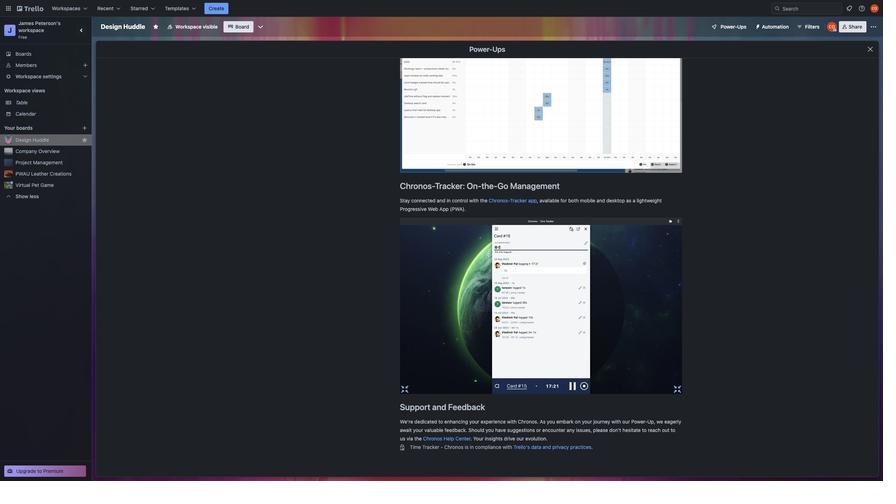 Task type: locate. For each thing, give the bounding box(es) containing it.
0 horizontal spatial the
[[415, 436, 422, 442]]

pwau leather creations link
[[16, 170, 88, 177]]

virtual pet game
[[16, 182, 54, 188]]

on-
[[467, 181, 482, 191]]

workspace navigation collapse icon image
[[77, 25, 87, 35]]

and right mobile
[[597, 198, 606, 204]]

0 vertical spatial christina overa (christinaovera) image
[[871, 4, 880, 13]]

board link
[[224, 21, 254, 32]]

chronos-
[[400, 181, 435, 191], [489, 198, 510, 204]]

compliance
[[476, 444, 502, 450]]

1 vertical spatial design
[[16, 137, 31, 143]]

0 vertical spatial management
[[33, 159, 63, 165]]

pwau leather creations
[[16, 171, 72, 177]]

via
[[407, 436, 414, 442]]

your boards with 5 items element
[[4, 124, 71, 132]]

should
[[469, 427, 485, 433]]

0 vertical spatial the
[[481, 198, 488, 204]]

power-
[[721, 24, 738, 30], [470, 45, 493, 53], [632, 419, 648, 425]]

0 vertical spatial design
[[101, 23, 122, 30]]

1 horizontal spatial our
[[623, 419, 631, 425]]

to right out
[[671, 427, 676, 433]]

1 vertical spatial christina overa (christinaovera) image
[[828, 22, 838, 32]]

design inside text box
[[101, 23, 122, 30]]

power-ups
[[721, 24, 747, 30], [470, 45, 506, 53]]

help
[[444, 436, 455, 442]]

boards link
[[0, 48, 92, 60]]

1 horizontal spatial design
[[101, 23, 122, 30]]

1 vertical spatial workspace
[[16, 73, 42, 79]]

templates button
[[161, 3, 200, 14]]

0 vertical spatial chronos-
[[400, 181, 435, 191]]

0 vertical spatial chronos
[[424, 436, 443, 442]]

0 vertical spatial power-
[[721, 24, 738, 30]]

0 horizontal spatial chronos-
[[400, 181, 435, 191]]

0 horizontal spatial you
[[486, 427, 494, 433]]

support and feedback
[[400, 402, 486, 412]]

0 horizontal spatial your
[[4, 125, 15, 131]]

our
[[623, 419, 631, 425], [517, 436, 525, 442]]

(pwa).
[[450, 206, 466, 212]]

0 vertical spatial design huddle
[[101, 23, 145, 30]]

settings
[[43, 73, 62, 79]]

0 horizontal spatial your
[[414, 427, 424, 433]]

members
[[16, 62, 37, 68]]

workspace down members on the left top of page
[[16, 73, 42, 79]]

chronos help center link
[[424, 436, 471, 442]]

as
[[627, 198, 632, 204]]

primary element
[[0, 0, 884, 17]]

to up valuable
[[439, 419, 444, 425]]

share button
[[840, 21, 867, 32]]

1 horizontal spatial power-ups
[[721, 24, 747, 30]]

1 vertical spatial our
[[517, 436, 525, 442]]

1 horizontal spatial in
[[470, 444, 474, 450]]

boards
[[16, 51, 32, 57]]

1 horizontal spatial power-
[[632, 419, 648, 425]]

workspace up table
[[4, 88, 31, 94]]

starred icon image
[[82, 137, 88, 143]]

virtual pet game link
[[16, 182, 88, 189]]

encounter
[[543, 427, 566, 433]]

our down suggestions
[[517, 436, 525, 442]]

workspace for workspace visible
[[176, 24, 202, 30]]

1 vertical spatial design huddle
[[16, 137, 49, 143]]

design huddle link
[[16, 137, 79, 144]]

design huddle down recent dropdown button
[[101, 23, 145, 30]]

trello's data and privacy practices link
[[514, 444, 592, 450]]

1 horizontal spatial ups
[[738, 24, 747, 30]]

app
[[529, 198, 537, 204]]

design down recent dropdown button
[[101, 23, 122, 30]]

chronos- down go
[[489, 198, 510, 204]]

your left boards
[[4, 125, 15, 131]]

Board name text field
[[97, 21, 149, 32]]

1 horizontal spatial your
[[474, 436, 484, 442]]

in up app
[[447, 198, 451, 204]]

open information menu image
[[859, 5, 866, 12]]

0 horizontal spatial chronos
[[424, 436, 443, 442]]

boards
[[16, 125, 33, 131]]

tracker left app
[[510, 198, 527, 204]]

the right the via
[[415, 436, 422, 442]]

1 vertical spatial the
[[415, 436, 422, 442]]

0 vertical spatial you
[[547, 419, 556, 425]]

calendar link
[[16, 110, 88, 118]]

your down should at the right
[[474, 436, 484, 442]]

design up company
[[16, 137, 31, 143]]

design huddle inside text box
[[101, 23, 145, 30]]

0 horizontal spatial management
[[33, 159, 63, 165]]

with down drive in the right bottom of the page
[[503, 444, 513, 450]]

chronos tracker desktop.png image
[[400, 218, 683, 394]]

and
[[437, 198, 446, 204], [597, 198, 606, 204], [433, 402, 447, 412], [543, 444, 552, 450]]

automation
[[763, 24, 790, 30]]

chronos- up connected
[[400, 181, 435, 191]]

web
[[428, 206, 439, 212]]

overview
[[38, 148, 60, 154]]

0 vertical spatial in
[[447, 198, 451, 204]]

upgrade to premium
[[16, 468, 63, 474]]

1 vertical spatial power-ups
[[470, 45, 506, 53]]

available
[[540, 198, 560, 204]]

on
[[575, 419, 581, 425]]

desktop
[[607, 198, 625, 204]]

1 horizontal spatial management
[[511, 181, 560, 191]]

leather
[[31, 171, 48, 177]]

1 horizontal spatial .
[[592, 444, 593, 450]]

out
[[663, 427, 670, 433]]

1 horizontal spatial design huddle
[[101, 23, 145, 30]]

0 horizontal spatial design
[[16, 137, 31, 143]]

,
[[537, 198, 539, 204]]

1 horizontal spatial chronos
[[445, 444, 464, 450]]

with right control
[[470, 198, 479, 204]]

reach
[[649, 427, 661, 433]]

management down overview
[[33, 159, 63, 165]]

your up issues,
[[583, 419, 593, 425]]

workspace down templates popup button
[[176, 24, 202, 30]]

views
[[32, 88, 45, 94]]

0 horizontal spatial in
[[447, 198, 451, 204]]

the
[[481, 198, 488, 204], [415, 436, 422, 442]]

project management
[[16, 159, 63, 165]]

1 vertical spatial chronos
[[445, 444, 464, 450]]

0 vertical spatial workspace
[[176, 24, 202, 30]]

chronos down help
[[445, 444, 464, 450]]

design huddle up company overview
[[16, 137, 49, 143]]

tracker left the '-'
[[423, 444, 440, 450]]

. down issues,
[[592, 444, 593, 450]]

1 vertical spatial in
[[470, 444, 474, 450]]

tracker:
[[435, 181, 465, 191]]

design huddle
[[101, 23, 145, 30], [16, 137, 49, 143]]

1 horizontal spatial christina overa (christinaovera) image
[[871, 4, 880, 13]]

1 vertical spatial chronos-
[[489, 198, 510, 204]]

1 vertical spatial your
[[474, 436, 484, 442]]

to
[[439, 419, 444, 425], [643, 427, 647, 433], [671, 427, 676, 433], [37, 468, 42, 474]]

drive
[[504, 436, 516, 442]]

0 horizontal spatial ups
[[493, 45, 506, 53]]

2 horizontal spatial power-
[[721, 24, 738, 30]]

0 vertical spatial our
[[623, 419, 631, 425]]

table
[[16, 100, 28, 106]]

center
[[456, 436, 471, 442]]

design
[[101, 23, 122, 30], [16, 137, 31, 143]]

0 vertical spatial huddle
[[123, 23, 145, 30]]

up,
[[648, 419, 656, 425]]

0 vertical spatial .
[[471, 436, 472, 442]]

1 horizontal spatial huddle
[[123, 23, 145, 30]]

issues,
[[577, 427, 592, 433]]

upgrade
[[16, 468, 36, 474]]

christina overa (christinaovera) image
[[871, 4, 880, 13], [828, 22, 838, 32]]

in right is
[[470, 444, 474, 450]]

share
[[850, 24, 863, 30]]

workspace inside dropdown button
[[16, 73, 42, 79]]

journey
[[594, 419, 611, 425]]

practices
[[571, 444, 592, 450]]

search image
[[775, 6, 781, 11]]

huddle down starred
[[123, 23, 145, 30]]

huddle up company overview
[[33, 137, 49, 143]]

you right 'as'
[[547, 419, 556, 425]]

our up hesitate
[[623, 419, 631, 425]]

your up should at the right
[[470, 419, 480, 425]]

0 vertical spatial ups
[[738, 24, 747, 30]]

your boards
[[4, 125, 33, 131]]

0 horizontal spatial huddle
[[33, 137, 49, 143]]

chronos.
[[518, 419, 539, 425]]

0 horizontal spatial christina overa (christinaovera) image
[[828, 22, 838, 32]]

0 vertical spatial power-ups
[[721, 24, 747, 30]]

we
[[657, 419, 664, 425]]

with up "don't"
[[612, 419, 622, 425]]

1 vertical spatial .
[[592, 444, 593, 450]]

0 horizontal spatial power-
[[470, 45, 493, 53]]

and up app
[[437, 198, 446, 204]]

j link
[[4, 25, 16, 36]]

you down experience
[[486, 427, 494, 433]]

workspace inside button
[[176, 24, 202, 30]]

1 horizontal spatial tracker
[[510, 198, 527, 204]]

as
[[540, 419, 546, 425]]

your down dedicated
[[414, 427, 424, 433]]

templates
[[165, 5, 189, 11]]

the down chronos-tracker: on-the-go management
[[481, 198, 488, 204]]

or
[[537, 427, 541, 433]]

christina overa (christinaovera) image right filters
[[828, 22, 838, 32]]

star or unstar board image
[[153, 24, 159, 30]]

. down should at the right
[[471, 436, 472, 442]]

your
[[4, 125, 15, 131], [474, 436, 484, 442]]

await
[[400, 427, 412, 433]]

1 vertical spatial tracker
[[423, 444, 440, 450]]

2 vertical spatial workspace
[[4, 88, 31, 94]]

huddle inside text box
[[123, 23, 145, 30]]

workspace for workspace views
[[4, 88, 31, 94]]

1 vertical spatial management
[[511, 181, 560, 191]]

workspaces button
[[48, 3, 92, 14]]

2 vertical spatial power-
[[632, 419, 648, 425]]

create button
[[205, 3, 229, 14]]

recent
[[97, 5, 114, 11]]

workspace
[[18, 27, 44, 33]]

chronos
[[424, 436, 443, 442], [445, 444, 464, 450]]

1 horizontal spatial the
[[481, 198, 488, 204]]

ups
[[738, 24, 747, 30], [493, 45, 506, 53]]

0 horizontal spatial our
[[517, 436, 525, 442]]

and right data
[[543, 444, 552, 450]]

management up app
[[511, 181, 560, 191]]

christina overa (christinaovera) image right the open information menu image
[[871, 4, 880, 13]]

chronos down valuable
[[424, 436, 443, 442]]



Task type: describe. For each thing, give the bounding box(es) containing it.
dedicated
[[415, 419, 438, 425]]

show menu image
[[871, 23, 878, 30]]

virtual
[[16, 182, 30, 188]]

filters button
[[795, 21, 822, 32]]

1 vertical spatial you
[[486, 427, 494, 433]]

feedback.
[[445, 427, 468, 433]]

add board image
[[82, 125, 88, 131]]

ups inside 'button'
[[738, 24, 747, 30]]

table link
[[16, 99, 88, 106]]

0 horizontal spatial .
[[471, 436, 472, 442]]

feedback
[[449, 402, 486, 412]]

0 vertical spatial tracker
[[510, 198, 527, 204]]

chronos-tracker: on-the-go management
[[400, 181, 560, 191]]

recent button
[[93, 3, 125, 14]]

time
[[410, 444, 421, 450]]

1 horizontal spatial chronos-
[[489, 198, 510, 204]]

starred button
[[126, 3, 159, 14]]

0 horizontal spatial design huddle
[[16, 137, 49, 143]]

insights
[[485, 436, 503, 442]]

this member is an admin of this board. image
[[834, 29, 837, 32]]

0 notifications image
[[846, 4, 854, 13]]

show less button
[[0, 191, 92, 202]]

company
[[16, 148, 37, 154]]

show less
[[16, 193, 39, 199]]

experience
[[481, 419, 506, 425]]

connected
[[412, 198, 436, 204]]

app
[[440, 206, 449, 212]]

game
[[40, 182, 54, 188]]

project
[[16, 159, 32, 165]]

j
[[8, 26, 12, 34]]

workspace settings
[[16, 73, 62, 79]]

with up suggestions
[[508, 419, 517, 425]]

us
[[400, 436, 406, 442]]

calendar
[[16, 111, 36, 117]]

upgrade to premium link
[[4, 466, 86, 477]]

show
[[16, 193, 28, 199]]

workspace settings button
[[0, 71, 92, 82]]

chronos-tracker app link
[[489, 198, 537, 204]]

to left reach
[[643, 427, 647, 433]]

peterson's
[[35, 20, 61, 26]]

company overview
[[16, 148, 60, 154]]

premium
[[43, 468, 63, 474]]

chronos help center . your insights drive our evolution.
[[424, 436, 548, 442]]

stay
[[400, 198, 410, 204]]

james peterson's workspace link
[[18, 20, 62, 33]]

to right the upgrade
[[37, 468, 42, 474]]

pet
[[32, 182, 39, 188]]

james
[[18, 20, 34, 26]]

we're
[[400, 419, 414, 425]]

power- inside we're dedicated to enhancing your experience with chronos. as you embark on your journey with our power-up, we eagerly await your valuable feedback. should you have suggestions or encounter any issues, please don't hesitate to reach out to us via the
[[632, 419, 648, 425]]

project management link
[[16, 159, 88, 166]]

workspace for workspace settings
[[16, 73, 42, 79]]

creations
[[50, 171, 72, 177]]

1 vertical spatial power-
[[470, 45, 493, 53]]

1 horizontal spatial you
[[547, 419, 556, 425]]

management inside project management link
[[33, 159, 63, 165]]

sm image
[[753, 21, 763, 31]]

privacy
[[553, 444, 569, 450]]

Search field
[[772, 3, 843, 14]]

1 vertical spatial huddle
[[33, 137, 49, 143]]

back to home image
[[17, 3, 43, 14]]

time tracker - chronos is in compliance with trello's data and privacy practices .
[[410, 444, 593, 450]]

, available for both mobile and desktop as a lightweight progressive web app (pwa).
[[400, 198, 662, 212]]

we're dedicated to enhancing your experience with chronos. as you embark on your journey with our power-up, we eagerly await your valuable feedback. should you have suggestions or encounter any issues, please don't hesitate to reach out to us via the
[[400, 419, 682, 442]]

progressive
[[400, 206, 427, 212]]

filters
[[806, 24, 820, 30]]

and up dedicated
[[433, 402, 447, 412]]

enhancing
[[445, 419, 468, 425]]

0 horizontal spatial power-ups
[[470, 45, 506, 53]]

worklogs\_reports\_timeline.png image
[[400, 13, 683, 173]]

a
[[633, 198, 636, 204]]

2 horizontal spatial your
[[583, 419, 593, 425]]

workspace visible button
[[163, 21, 222, 32]]

support
[[400, 402, 431, 412]]

embark
[[557, 419, 574, 425]]

our inside we're dedicated to enhancing your experience with chronos. as you embark on your journey with our power-up, we eagerly await your valuable feedback. should you have suggestions or encounter any issues, please don't hesitate to reach out to us via the
[[623, 419, 631, 425]]

the inside we're dedicated to enhancing your experience with chronos. as you embark on your journey with our power-up, we eagerly await your valuable feedback. should you have suggestions or encounter any issues, please don't hesitate to reach out to us via the
[[415, 436, 422, 442]]

power- inside power-ups 'button'
[[721, 24, 738, 30]]

control
[[452, 198, 468, 204]]

power-ups inside 'button'
[[721, 24, 747, 30]]

any
[[567, 427, 575, 433]]

create
[[209, 5, 224, 11]]

1 vertical spatial ups
[[493, 45, 506, 53]]

suggestions
[[508, 427, 535, 433]]

-
[[441, 444, 443, 450]]

is
[[465, 444, 469, 450]]

0 horizontal spatial tracker
[[423, 444, 440, 450]]

customize views image
[[257, 23, 264, 30]]

hesitate
[[623, 427, 641, 433]]

1 horizontal spatial your
[[470, 419, 480, 425]]

0 vertical spatial your
[[4, 125, 15, 131]]

have
[[496, 427, 506, 433]]

don't
[[610, 427, 622, 433]]

pwau
[[16, 171, 30, 177]]

stay connected and in control with the chronos-tracker app
[[400, 198, 537, 204]]

and inside , available for both mobile and desktop as a lightweight progressive web app (pwa).
[[597, 198, 606, 204]]

free
[[18, 35, 27, 40]]

data
[[532, 444, 542, 450]]

company overview link
[[16, 148, 88, 155]]

mobile
[[581, 198, 596, 204]]

starred
[[131, 5, 148, 11]]

james peterson's workspace free
[[18, 20, 62, 40]]

workspace visible
[[176, 24, 218, 30]]

evolution.
[[526, 436, 548, 442]]

board
[[236, 24, 249, 30]]

trello's
[[514, 444, 530, 450]]



Task type: vqa. For each thing, say whether or not it's contained in the screenshot.
Remote
no



